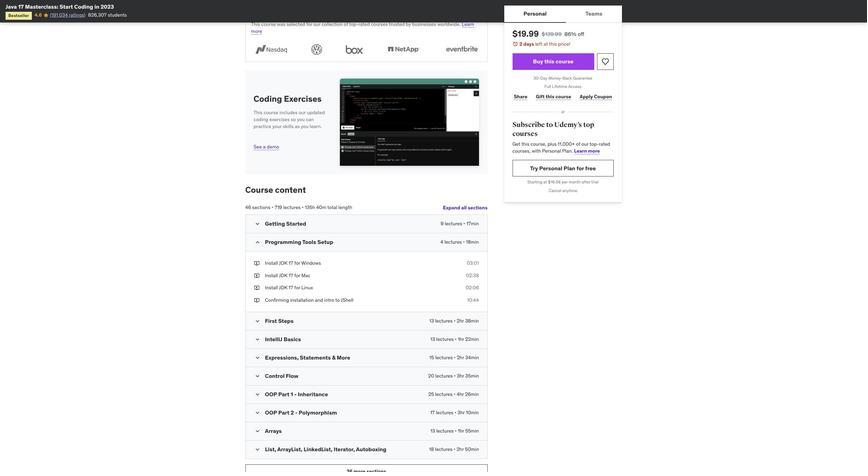 Task type: vqa. For each thing, say whether or not it's contained in the screenshot.
TAB LIST containing Personal
yes



Task type: locate. For each thing, give the bounding box(es) containing it.
sections right "46"
[[252, 204, 271, 211]]

1 1hr from the top
[[458, 336, 464, 343]]

0 vertical spatial learn more
[[251, 21, 474, 34]]

1 small image from the top
[[254, 239, 261, 246]]

0 horizontal spatial top-
[[349, 21, 359, 27]]

5 small image from the top
[[254, 391, 261, 398]]

personal up $19.99
[[524, 10, 547, 17]]

install up install jdk 17 for mac
[[265, 260, 278, 266]]

this inside button
[[545, 58, 555, 65]]

1 xsmall image from the top
[[254, 260, 260, 267]]

0 horizontal spatial learn more link
[[251, 21, 474, 34]]

- down oop part 1 - inheritance
[[295, 409, 298, 416]]

2 vertical spatial install
[[265, 285, 278, 291]]

9
[[441, 221, 444, 227]]

of inside get this course, plus 11,000+ of our top-rated courses, with personal plan.
[[576, 141, 581, 147]]

you right as
[[301, 123, 309, 129]]

off
[[578, 30, 585, 37]]

course inside button
[[556, 58, 574, 65]]

learn for this course was selected for our collection of top-rated courses trusted by businesses worldwide.
[[462, 21, 474, 27]]

small image for intellij
[[254, 336, 261, 343]]

18min
[[466, 239, 479, 245]]

rated
[[359, 21, 370, 27], [599, 141, 611, 147]]

lectures down 25 lectures • 4hr 26min at the bottom of page
[[436, 410, 454, 416]]

first
[[265, 318, 277, 325]]

3hr left the 10min
[[458, 410, 465, 416]]

2hr left 34min
[[457, 355, 464, 361]]

oop down control at the bottom left
[[265, 391, 277, 398]]

• left 55min on the right bottom
[[455, 428, 457, 434]]

3 jdk from the top
[[279, 285, 288, 291]]

2 jdk from the top
[[279, 272, 288, 279]]

135h 40m
[[305, 204, 326, 211]]

826,307 students
[[88, 12, 127, 18]]

tab list
[[504, 6, 622, 23]]

0 vertical spatial you
[[297, 116, 305, 123]]

0 horizontal spatial more
[[251, 28, 262, 34]]

jdk for mac
[[279, 272, 288, 279]]

8 small image from the top
[[254, 447, 261, 453]]

13 up 15
[[431, 336, 435, 343]]

for left free
[[577, 165, 584, 172]]

6 small image from the top
[[254, 410, 261, 417]]

• left 50min
[[454, 447, 456, 453]]

3hr left 35min
[[457, 373, 464, 379]]

0 horizontal spatial courses
[[371, 21, 388, 27]]

try personal plan for free link
[[513, 160, 614, 177]]

86%
[[565, 30, 577, 37]]

1 vertical spatial at
[[544, 180, 547, 185]]

courses,
[[513, 148, 531, 154]]

0 vertical spatial 1hr
[[458, 336, 464, 343]]

day
[[541, 75, 548, 81]]

windows
[[301, 260, 321, 266]]

course up exercises
[[264, 110, 278, 116]]

lectures for programming tools setup
[[445, 239, 462, 245]]

• left 17min
[[464, 221, 465, 227]]

this for buy
[[545, 58, 555, 65]]

sections
[[252, 204, 271, 211], [468, 205, 488, 211]]

2 down the 1
[[291, 409, 294, 416]]

1 vertical spatial xsmall image
[[254, 272, 260, 279]]

1 vertical spatial jdk
[[279, 272, 288, 279]]

you right so
[[297, 116, 305, 123]]

0 vertical spatial learn more link
[[251, 21, 474, 34]]

0 vertical spatial 13
[[429, 318, 434, 324]]

1 vertical spatial coding
[[254, 93, 282, 104]]

1 horizontal spatial learn
[[574, 148, 587, 154]]

1 vertical spatial top-
[[590, 141, 599, 147]]

personal down plus
[[542, 148, 561, 154]]

jdk up install jdk 17 for mac
[[279, 260, 288, 266]]

• left the 10min
[[455, 410, 457, 416]]

learn more for rated
[[574, 148, 600, 154]]

course inside the this course includes our updated coding exercises so you can practice your skills as you learn.
[[264, 110, 278, 116]]

02:38
[[466, 272, 479, 279]]

our inside get this course, plus 11,000+ of our top-rated courses, with personal plan.
[[582, 141, 589, 147]]

3 2hr from the top
[[457, 447, 464, 453]]

autoboxing
[[356, 446, 387, 453]]

getting started
[[265, 220, 306, 227]]

more for get this course, plus 11,000+ of our top-rated courses, with personal plan.
[[588, 148, 600, 154]]

1 vertical spatial this
[[254, 110, 263, 116]]

30-
[[534, 75, 541, 81]]

1 horizontal spatial sections
[[468, 205, 488, 211]]

course content
[[245, 185, 306, 195]]

small image for arrays
[[254, 428, 261, 435]]

oop
[[265, 391, 277, 398], [265, 409, 277, 416]]

2 vertical spatial our
[[582, 141, 589, 147]]

• for control flow
[[454, 373, 456, 379]]

nasdaq image
[[251, 43, 291, 56]]

learn more link for rated
[[574, 148, 600, 154]]

coding
[[74, 3, 93, 10], [254, 93, 282, 104]]

0 vertical spatial coding
[[74, 3, 93, 10]]

lectures for first steps
[[435, 318, 453, 324]]

lectures right 9
[[445, 221, 462, 227]]

small image for getting started
[[254, 221, 261, 228]]

0 vertical spatial 2
[[520, 41, 523, 47]]

38min
[[465, 318, 479, 324]]

small image for control flow
[[254, 373, 261, 380]]

programming
[[265, 239, 301, 246]]

oop up arrays
[[265, 409, 277, 416]]

lectures up 13 lectures • 1hr 22min at bottom
[[435, 318, 453, 324]]

1 horizontal spatial rated
[[599, 141, 611, 147]]

0 horizontal spatial rated
[[359, 21, 370, 27]]

to left udemy's
[[546, 121, 553, 129]]

2 1hr from the top
[[458, 428, 464, 434]]

13 up 18
[[431, 428, 435, 434]]

for left the linux at the left bottom of page
[[294, 285, 300, 291]]

2 xsmall image from the top
[[254, 272, 260, 279]]

this inside get this course, plus 11,000+ of our top-rated courses, with personal plan.
[[522, 141, 530, 147]]

1 vertical spatial more
[[588, 148, 600, 154]]

3hr
[[457, 373, 464, 379], [458, 410, 465, 416]]

for for install jdk 17 for mac
[[294, 272, 300, 279]]

17 up install jdk 17 for mac
[[289, 260, 293, 266]]

all
[[462, 205, 467, 211]]

0 vertical spatial oop
[[265, 391, 277, 398]]

xsmall image for install jdk 17 for windows
[[254, 260, 260, 267]]

17 up bestseller
[[18, 3, 24, 10]]

at left the $16.58
[[544, 180, 547, 185]]

learn for get this course, plus 11,000+ of our top-rated courses, with personal plan.
[[574, 148, 587, 154]]

0 vertical spatial small image
[[254, 239, 261, 246]]

our left updated
[[299, 110, 306, 116]]

17 for install jdk 17 for mac
[[289, 272, 293, 279]]

• for expressions, statements & more
[[454, 355, 456, 361]]

0 horizontal spatial 2
[[291, 409, 294, 416]]

• for getting started
[[464, 221, 465, 227]]

small image for oop part 1 - inheritance
[[254, 391, 261, 398]]

• left 34min
[[454, 355, 456, 361]]

1 vertical spatial personal
[[542, 148, 561, 154]]

20
[[428, 373, 434, 379]]

1 vertical spatial to
[[336, 297, 340, 303]]

exercises
[[284, 93, 322, 104]]

1 vertical spatial learn more link
[[574, 148, 600, 154]]

1 vertical spatial learn more
[[574, 148, 600, 154]]

at right left
[[544, 41, 548, 47]]

small image
[[254, 239, 261, 246], [254, 336, 261, 343]]

eventbrite image
[[442, 43, 482, 56]]

this up courses,
[[522, 141, 530, 147]]

2 small image from the top
[[254, 318, 261, 325]]

more for this course was selected for our collection of top-rated courses trusted by businesses worldwide.
[[251, 28, 262, 34]]

polymorphism
[[299, 409, 337, 416]]

wishlist image
[[601, 57, 610, 66]]

lectures right 4
[[445, 239, 462, 245]]

0 vertical spatial part
[[278, 391, 290, 398]]

13 up 13 lectures • 1hr 22min at bottom
[[429, 318, 434, 324]]

part left the 1
[[278, 391, 290, 398]]

more up nasdaq image on the top
[[251, 28, 262, 34]]

learn more link
[[251, 21, 474, 34], [574, 148, 600, 154]]

25 lectures • 4hr 26min
[[429, 391, 479, 398]]

2 oop from the top
[[265, 409, 277, 416]]

oop for oop part 1 - inheritance
[[265, 391, 277, 398]]

7 small image from the top
[[254, 428, 261, 435]]

money-
[[549, 75, 563, 81]]

1 horizontal spatial courses
[[513, 129, 538, 138]]

- right the 1
[[294, 391, 297, 398]]

1 sections from the left
[[252, 204, 271, 211]]

1 small image from the top
[[254, 221, 261, 228]]

personal inside get this course, plus 11,000+ of our top-rated courses, with personal plan.
[[542, 148, 561, 154]]

to right intro at bottom left
[[336, 297, 340, 303]]

2 horizontal spatial our
[[582, 141, 589, 147]]

for right selected
[[306, 21, 312, 27]]

this inside the this course includes our updated coding exercises so you can practice your skills as you learn.
[[254, 110, 263, 116]]

0 vertical spatial this
[[251, 21, 260, 27]]

0 horizontal spatial sections
[[252, 204, 271, 211]]

4.6
[[35, 12, 42, 18]]

small image left intellij
[[254, 336, 261, 343]]

1 vertical spatial small image
[[254, 336, 261, 343]]

1 vertical spatial 3hr
[[458, 410, 465, 416]]

top- right collection
[[349, 21, 359, 27]]

arraylist,
[[277, 446, 303, 453]]

-
[[294, 391, 297, 398], [295, 409, 298, 416]]

2 2hr from the top
[[457, 355, 464, 361]]

0 vertical spatial 2hr
[[457, 318, 464, 324]]

2 install from the top
[[265, 272, 278, 279]]

install up install jdk 17 for linux
[[265, 272, 278, 279]]

2 right alarm icon
[[520, 41, 523, 47]]

learn more
[[251, 21, 474, 34], [574, 148, 600, 154]]

this left was
[[251, 21, 260, 27]]

1 vertical spatial 13
[[431, 336, 435, 343]]

small image for oop part 2 - polymorphism
[[254, 410, 261, 417]]

top-
[[349, 21, 359, 27], [590, 141, 599, 147]]

17 down 25
[[430, 410, 435, 416]]

plan
[[564, 165, 576, 172]]

0 vertical spatial xsmall image
[[254, 260, 260, 267]]

0 vertical spatial install
[[265, 260, 278, 266]]

see a demo
[[254, 144, 279, 150]]

17 for install jdk 17 for linux
[[289, 285, 293, 291]]

course up back
[[556, 58, 574, 65]]

for for install jdk 17 for linux
[[294, 285, 300, 291]]

top
[[584, 121, 595, 129]]

lectures right the 20
[[436, 373, 453, 379]]

for left the windows
[[294, 260, 300, 266]]

lectures down 13 lectures • 2hr 38min
[[436, 336, 454, 343]]

learn more link up free
[[574, 148, 600, 154]]

our left collection
[[314, 21, 321, 27]]

0 vertical spatial -
[[294, 391, 297, 398]]

lectures right 18
[[435, 447, 453, 453]]

our right 11,000+
[[582, 141, 589, 147]]

11,000+
[[558, 141, 575, 147]]

setup
[[318, 239, 333, 246]]

2 days left at this price!
[[520, 41, 571, 47]]

1 vertical spatial of
[[576, 141, 581, 147]]

list, arraylist, linkedlist, iterator, autoboxing
[[265, 446, 387, 453]]

1 vertical spatial learn
[[574, 148, 587, 154]]

2 vertical spatial jdk
[[279, 285, 288, 291]]

lectures up 18 lectures • 2hr 50min
[[436, 428, 454, 434]]

part for 2
[[278, 409, 290, 416]]

see a demo link
[[254, 138, 279, 151]]

this course was selected for our collection of top-rated courses trusted by businesses worldwide.
[[251, 21, 461, 27]]

1 jdk from the top
[[279, 260, 288, 266]]

1 vertical spatial oop
[[265, 409, 277, 416]]

02:06
[[466, 285, 479, 291]]

17 down install jdk 17 for mac
[[289, 285, 293, 291]]

10min
[[466, 410, 479, 416]]

0 vertical spatial learn
[[462, 21, 474, 27]]

2 part from the top
[[278, 409, 290, 416]]

1 horizontal spatial of
[[576, 141, 581, 147]]

to
[[546, 121, 553, 129], [336, 297, 340, 303]]

gift this course link
[[535, 90, 573, 104]]

of right 11,000+
[[576, 141, 581, 147]]

more up free
[[588, 148, 600, 154]]

this right gift
[[546, 93, 555, 100]]

2 vertical spatial personal
[[540, 165, 563, 172]]

jdk down install jdk 17 for mac
[[279, 285, 288, 291]]

2 vertical spatial xsmall image
[[254, 285, 260, 292]]

tab list containing personal
[[504, 6, 622, 23]]

1 horizontal spatial learn more
[[574, 148, 600, 154]]

part up arrays
[[278, 409, 290, 416]]

1 vertical spatial 2hr
[[457, 355, 464, 361]]

this up coding
[[254, 110, 263, 116]]

subscribe to udemy's top courses
[[513, 121, 595, 138]]

includes
[[280, 110, 298, 116]]

basics
[[284, 336, 301, 343]]

this right buy
[[545, 58, 555, 65]]

courses left trusted
[[371, 21, 388, 27]]

0 vertical spatial at
[[544, 41, 548, 47]]

for left mac
[[294, 272, 300, 279]]

courses
[[371, 21, 388, 27], [513, 129, 538, 138]]

1 oop from the top
[[265, 391, 277, 398]]

1 horizontal spatial learn more link
[[574, 148, 600, 154]]

3 xsmall image from the top
[[254, 285, 260, 292]]

plan.
[[562, 148, 573, 154]]

• left 18min
[[463, 239, 465, 245]]

at
[[544, 41, 548, 47], [544, 180, 547, 185]]

learn more up 'box' image
[[251, 21, 474, 34]]

learn right worldwide.
[[462, 21, 474, 27]]

small image left programming
[[254, 239, 261, 246]]

1 vertical spatial courses
[[513, 129, 538, 138]]

1 horizontal spatial top-
[[590, 141, 599, 147]]

part for 1
[[278, 391, 290, 398]]

35min
[[465, 373, 479, 379]]

courses down subscribe
[[513, 129, 538, 138]]

1 horizontal spatial more
[[588, 148, 600, 154]]

coding up "ratings)"
[[74, 3, 93, 10]]

xsmall image
[[254, 297, 260, 304]]

intro
[[324, 297, 334, 303]]

volkswagen image
[[309, 43, 324, 56]]

2hr left 50min
[[457, 447, 464, 453]]

learn right plan.
[[574, 148, 587, 154]]

coding up coding
[[254, 93, 282, 104]]

lectures right 25
[[435, 391, 453, 398]]

1hr left 22min
[[458, 336, 464, 343]]

1 horizontal spatial our
[[314, 21, 321, 27]]

0 horizontal spatial learn more
[[251, 21, 474, 34]]

1 vertical spatial 2
[[291, 409, 294, 416]]

• left 22min
[[455, 336, 457, 343]]

1 install from the top
[[265, 260, 278, 266]]

lectures for list, arraylist, linkedlist, iterator, autoboxing
[[435, 447, 453, 453]]

this for gift
[[546, 93, 555, 100]]

26min
[[465, 391, 479, 398]]

46
[[245, 204, 251, 211]]

this for this course includes our updated coding exercises so you can practice your skills as you learn.
[[254, 110, 263, 116]]

learn more link up 'box' image
[[251, 21, 474, 34]]

2hr for iterator,
[[457, 447, 464, 453]]

sections right all
[[468, 205, 488, 211]]

for inside "link"
[[577, 165, 584, 172]]

1 vertical spatial part
[[278, 409, 290, 416]]

1 vertical spatial our
[[299, 110, 306, 116]]

this
[[549, 41, 557, 47], [545, 58, 555, 65], [546, 93, 555, 100], [522, 141, 530, 147]]

0 horizontal spatial our
[[299, 110, 306, 116]]

1 vertical spatial -
[[295, 409, 298, 416]]

oop part 2 - polymorphism
[[265, 409, 337, 416]]

1hr left 55min on the right bottom
[[458, 428, 464, 434]]

xsmall image
[[254, 260, 260, 267], [254, 272, 260, 279], [254, 285, 260, 292]]

17 up install jdk 17 for linux
[[289, 272, 293, 279]]

0 vertical spatial our
[[314, 21, 321, 27]]

our inside the this course includes our updated coding exercises so you can practice your skills as you learn.
[[299, 110, 306, 116]]

learn more up free
[[574, 148, 600, 154]]

coding
[[254, 116, 268, 123]]

this course includes our updated coding exercises so you can practice your skills as you learn.
[[254, 110, 325, 129]]

programming tools setup
[[265, 239, 333, 246]]

0 horizontal spatial learn
[[462, 21, 474, 27]]

• left 35min
[[454, 373, 456, 379]]

top- inside get this course, plus 11,000+ of our top-rated courses, with personal plan.
[[590, 141, 599, 147]]

3 small image from the top
[[254, 355, 261, 362]]

• left 4hr
[[454, 391, 456, 398]]

17 lectures • 3hr 10min
[[430, 410, 479, 416]]

0 vertical spatial more
[[251, 28, 262, 34]]

50min
[[465, 447, 479, 453]]

0 vertical spatial 3hr
[[457, 373, 464, 379]]

getting
[[265, 220, 285, 227]]

top- down top
[[590, 141, 599, 147]]

$19.99 $139.99 86% off
[[513, 28, 585, 39]]

1 part from the top
[[278, 391, 290, 398]]

1 vertical spatial 1hr
[[458, 428, 464, 434]]

1 2hr from the top
[[457, 318, 464, 324]]

1 horizontal spatial to
[[546, 121, 553, 129]]

3hr for oop part 2 - polymorphism
[[458, 410, 465, 416]]

install up confirming in the bottom of the page
[[265, 285, 278, 291]]

2 small image from the top
[[254, 336, 261, 343]]

4 small image from the top
[[254, 373, 261, 380]]

1 vertical spatial rated
[[599, 141, 611, 147]]

2hr left the 38min on the right of the page
[[457, 318, 464, 324]]

box image
[[343, 43, 366, 56]]

1 horizontal spatial 2
[[520, 41, 523, 47]]

0 horizontal spatial of
[[344, 21, 348, 27]]

2 vertical spatial 2hr
[[457, 447, 464, 453]]

learn.
[[310, 123, 322, 129]]

lectures right 15
[[436, 355, 453, 361]]

updated
[[307, 110, 325, 116]]

1 horizontal spatial coding
[[254, 93, 282, 104]]

of right collection
[[344, 21, 348, 27]]

java
[[6, 3, 17, 10]]

for
[[306, 21, 312, 27], [577, 165, 584, 172], [294, 260, 300, 266], [294, 272, 300, 279], [294, 285, 300, 291]]

3 install from the top
[[265, 285, 278, 291]]

• for oop part 1 - inheritance
[[454, 391, 456, 398]]

month
[[569, 180, 581, 185]]

access
[[569, 84, 582, 89]]

install jdk 17 for linux
[[265, 285, 313, 291]]

0 vertical spatial courses
[[371, 21, 388, 27]]

sections inside "dropdown button"
[[468, 205, 488, 211]]

apply coupon
[[580, 93, 612, 100]]

expand
[[443, 205, 460, 211]]

personal up the $16.58
[[540, 165, 563, 172]]

1 vertical spatial install
[[265, 272, 278, 279]]

this down $139.99 on the right top of the page
[[549, 41, 557, 47]]

this for get
[[522, 141, 530, 147]]

jdk up install jdk 17 for linux
[[279, 272, 288, 279]]

• left the 38min on the right of the page
[[454, 318, 456, 324]]

small image
[[254, 221, 261, 228], [254, 318, 261, 325], [254, 355, 261, 362], [254, 373, 261, 380], [254, 391, 261, 398], [254, 410, 261, 417], [254, 428, 261, 435], [254, 447, 261, 453]]

0 vertical spatial jdk
[[279, 260, 288, 266]]

• for oop part 2 - polymorphism
[[455, 410, 457, 416]]

0 vertical spatial to
[[546, 121, 553, 129]]

confirming installation and intro to jshell
[[265, 297, 354, 303]]

2 sections from the left
[[468, 205, 488, 211]]

0 vertical spatial personal
[[524, 10, 547, 17]]

to inside subscribe to udemy's top courses
[[546, 121, 553, 129]]



Task type: describe. For each thing, give the bounding box(es) containing it.
lectures for expressions, statements & more
[[436, 355, 453, 361]]

install for install jdk 17 for linux
[[265, 285, 278, 291]]

jshell
[[341, 297, 354, 303]]

control
[[265, 373, 285, 380]]

719
[[275, 204, 282, 211]]

teams
[[586, 10, 603, 17]]

for for install jdk 17 for windows
[[294, 260, 300, 266]]

• for first steps
[[454, 318, 456, 324]]

17 for install jdk 17 for windows
[[289, 260, 293, 266]]

free
[[586, 165, 596, 172]]

• left 719
[[272, 204, 274, 211]]

course,
[[531, 141, 547, 147]]

- for inheritance
[[294, 391, 297, 398]]

(191,034 ratings)
[[50, 12, 85, 18]]

left
[[536, 41, 543, 47]]

xsmall image for install jdk 17 for mac
[[254, 272, 260, 279]]

starting at $16.58 per month after trial cancel anytime
[[528, 180, 599, 193]]

so
[[291, 116, 296, 123]]

18
[[429, 447, 434, 453]]

inheritance
[[298, 391, 328, 398]]

total
[[328, 204, 337, 211]]

rated inside get this course, plus 11,000+ of our top-rated courses, with personal plan.
[[599, 141, 611, 147]]

try personal plan for free
[[530, 165, 596, 172]]

3hr for control flow
[[457, 373, 464, 379]]

personal inside button
[[524, 10, 547, 17]]

get this course, plus 11,000+ of our top-rated courses, with personal plan.
[[513, 141, 611, 154]]

course
[[245, 185, 273, 195]]

mac
[[302, 272, 311, 279]]

- for polymorphism
[[295, 409, 298, 416]]

courses inside subscribe to udemy's top courses
[[513, 129, 538, 138]]

learn more link for top-
[[251, 21, 474, 34]]

jdk for windows
[[279, 260, 288, 266]]

• for intellij basics
[[455, 336, 457, 343]]

30-day money-back guarantee full lifetime access
[[534, 75, 593, 89]]

personal button
[[504, 6, 566, 22]]

udemy's
[[555, 121, 582, 129]]

13 lectures • 2hr 38min
[[429, 318, 479, 324]]

&
[[332, 354, 336, 361]]

statements
[[300, 354, 331, 361]]

alarm image
[[513, 41, 518, 47]]

this for this course was selected for our collection of top-rated courses trusted by businesses worldwide.
[[251, 21, 260, 27]]

share
[[514, 93, 528, 100]]

and
[[315, 297, 323, 303]]

1
[[291, 391, 293, 398]]

start
[[60, 3, 73, 10]]

0 horizontal spatial to
[[336, 297, 340, 303]]

coding exercises
[[254, 93, 322, 104]]

lectures for getting started
[[445, 221, 462, 227]]

0 vertical spatial top-
[[349, 21, 359, 27]]

46 sections • 719 lectures • 135h 40m total length
[[245, 204, 352, 211]]

• for programming tools setup
[[463, 239, 465, 245]]

with
[[532, 148, 541, 154]]

826,307
[[88, 12, 107, 18]]

buy this course button
[[513, 53, 594, 70]]

after
[[582, 180, 591, 185]]

xsmall image for install jdk 17 for linux
[[254, 285, 260, 292]]

cancel
[[549, 188, 562, 193]]

trusted
[[389, 21, 405, 27]]

small image for list, arraylist, linkedlist, iterator, autoboxing
[[254, 447, 261, 453]]

9 lectures • 17min
[[441, 221, 479, 227]]

1hr for intellij basics
[[458, 336, 464, 343]]

flow
[[286, 373, 299, 380]]

lectures for arrays
[[436, 428, 454, 434]]

tools
[[302, 239, 316, 246]]

skills
[[283, 123, 294, 129]]

0 vertical spatial rated
[[359, 21, 370, 27]]

trial
[[592, 180, 599, 185]]

started
[[286, 220, 306, 227]]

$139.99
[[542, 30, 562, 37]]

13 for steps
[[429, 318, 434, 324]]

can
[[306, 116, 314, 123]]

control flow
[[265, 373, 299, 380]]

$19.99
[[513, 28, 539, 39]]

lifetime
[[552, 84, 568, 89]]

confirming
[[265, 297, 289, 303]]

• left 135h 40m
[[302, 204, 304, 211]]

oop for oop part 2 - polymorphism
[[265, 409, 277, 416]]

ratings)
[[69, 12, 85, 18]]

or
[[561, 109, 565, 114]]

masterclass:
[[25, 3, 58, 10]]

small image for first steps
[[254, 318, 261, 325]]

for for try personal plan for free
[[577, 165, 584, 172]]

13 for basics
[[431, 336, 435, 343]]

2 vertical spatial 13
[[431, 428, 435, 434]]

full
[[545, 84, 551, 89]]

netapp image
[[384, 43, 424, 56]]

1hr for arrays
[[458, 428, 464, 434]]

2hr for more
[[457, 355, 464, 361]]

expressions, statements & more
[[265, 354, 350, 361]]

by
[[406, 21, 411, 27]]

20 lectures • 3hr 35min
[[428, 373, 479, 379]]

in
[[94, 3, 99, 10]]

55min
[[465, 428, 479, 434]]

anytime
[[563, 188, 578, 193]]

• for list, arraylist, linkedlist, iterator, autoboxing
[[454, 447, 456, 453]]

0 vertical spatial of
[[344, 21, 348, 27]]

• for arrays
[[455, 428, 457, 434]]

0 horizontal spatial coding
[[74, 3, 93, 10]]

try
[[530, 165, 538, 172]]

1 vertical spatial you
[[301, 123, 309, 129]]

exercises
[[270, 116, 290, 123]]

businesses
[[412, 21, 436, 27]]

lectures for control flow
[[436, 373, 453, 379]]

intellij
[[265, 336, 283, 343]]

lectures for oop part 1 - inheritance
[[435, 391, 453, 398]]

install for install jdk 17 for mac
[[265, 272, 278, 279]]

install for install jdk 17 for windows
[[265, 260, 278, 266]]

was
[[277, 21, 286, 27]]

$16.58
[[548, 180, 561, 185]]

course down lifetime
[[556, 93, 572, 100]]

expand all sections
[[443, 205, 488, 211]]

at inside starting at $16.58 per month after trial cancel anytime
[[544, 180, 547, 185]]

iterator,
[[334, 446, 355, 453]]

practice
[[254, 123, 271, 129]]

jdk for linux
[[279, 285, 288, 291]]

small image for expressions, statements & more
[[254, 355, 261, 362]]

lectures right 719
[[283, 204, 301, 211]]

course left was
[[261, 21, 276, 27]]

list,
[[265, 446, 276, 453]]

personal inside "link"
[[540, 165, 563, 172]]

lectures for intellij basics
[[436, 336, 454, 343]]

content
[[275, 185, 306, 195]]

(191,034
[[50, 12, 68, 18]]

learn more for top-
[[251, 21, 474, 34]]

days
[[524, 41, 534, 47]]

guarantee
[[573, 75, 593, 81]]

share button
[[513, 90, 529, 104]]

expressions,
[[265, 354, 299, 361]]

lectures for oop part 2 - polymorphism
[[436, 410, 454, 416]]

buy
[[533, 58, 543, 65]]

small image for programming
[[254, 239, 261, 246]]

apply coupon button
[[579, 90, 614, 104]]



